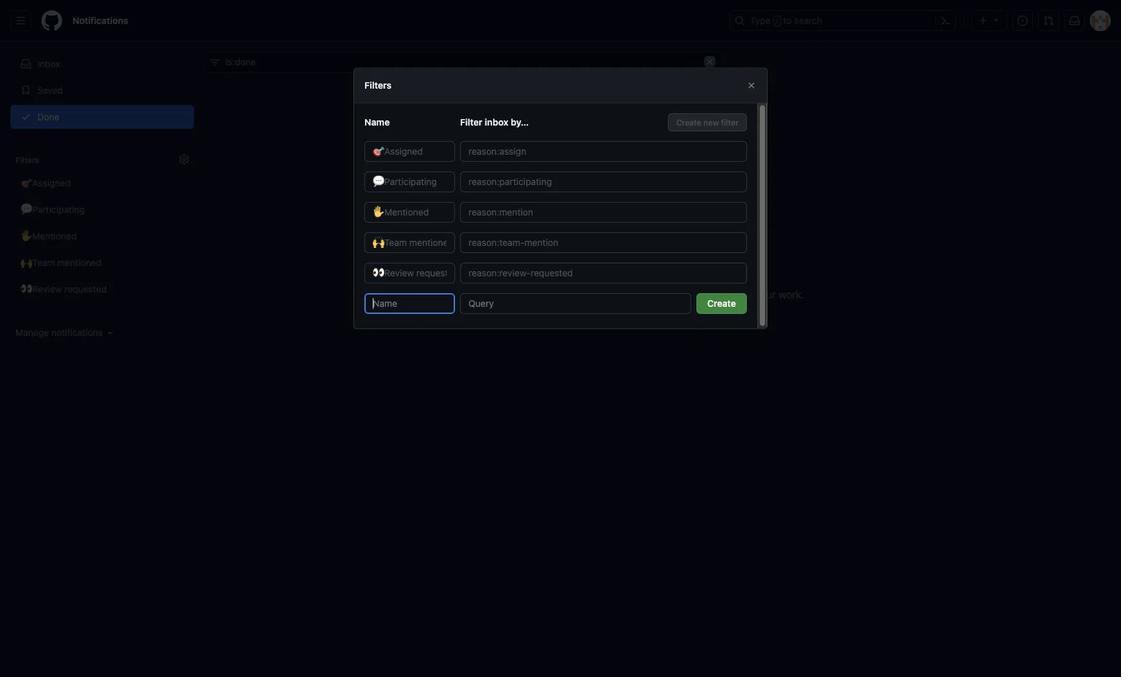 Task type: describe. For each thing, give the bounding box(es) containing it.
🎯 assigned link
[[10, 171, 194, 195]]

Filter inbox by… text field
[[460, 293, 691, 314]]

saved link
[[10, 78, 194, 102]]

🎯 Assigned text field
[[365, 141, 455, 162]]

1 vertical spatial your
[[688, 304, 708, 316]]

on
[[719, 289, 730, 301]]

plus image
[[978, 16, 989, 26]]

👀 review requested
[[21, 284, 107, 294]]

create button
[[697, 293, 747, 314]]

reason:assign text field
[[460, 141, 747, 162]]

notifications link
[[67, 10, 133, 31]]

inbox.
[[711, 304, 739, 316]]

with
[[733, 289, 753, 301]]

🙌 team mentioned link
[[10, 251, 194, 275]]

done
[[35, 111, 59, 122]]

issue opened image
[[1018, 16, 1028, 26]]

done
[[611, 289, 634, 301]]

work.
[[779, 289, 804, 301]]

mark as done image
[[551, 124, 764, 256]]

🎯
[[21, 177, 30, 188]]

filters dialog
[[354, 68, 768, 329]]

💬 Participating text field
[[365, 171, 455, 192]]

homepage image
[[41, 10, 62, 31]]

notifications for manage
[[51, 327, 103, 338]]

notifications for mark
[[537, 289, 595, 301]]

git pull request image
[[1044, 16, 1054, 26]]

mark notifications as done so you can move on with your work. new activity appears in your inbox.
[[511, 289, 804, 316]]

✋ mentioned link
[[10, 224, 194, 248]]

mark
[[511, 289, 534, 301]]

🙌 team mentioned
[[21, 257, 102, 268]]

mentioned
[[57, 257, 102, 268]]

close dialog image
[[747, 80, 757, 91]]

check image
[[21, 112, 31, 122]]

search
[[794, 15, 822, 26]]

move
[[690, 289, 716, 301]]

inbox
[[37, 58, 60, 69]]



Task type: vqa. For each thing, say whether or not it's contained in the screenshot.
the search image
no



Task type: locate. For each thing, give the bounding box(es) containing it.
filter inbox by…
[[460, 117, 529, 127]]

👀 review requested link
[[10, 277, 194, 301]]

1 horizontal spatial notifications
[[537, 289, 595, 301]]

💬
[[21, 204, 30, 215]]

create for create
[[708, 298, 736, 309]]

manage notifications
[[16, 327, 103, 338]]

inbox link
[[10, 52, 194, 76]]

create for create new filter
[[677, 118, 702, 127]]

create inside create new filter button
[[677, 118, 702, 127]]

triangle down image inside manage notifications popup button
[[105, 328, 116, 338]]

0 vertical spatial triangle down image
[[991, 15, 1002, 25]]

0 horizontal spatial create
[[677, 118, 702, 127]]

1 horizontal spatial your
[[755, 289, 776, 301]]

type
[[750, 15, 771, 26]]

appears
[[636, 304, 674, 316]]

bookmark image
[[21, 85, 31, 96]]

0 horizontal spatial notifications
[[51, 327, 103, 338]]

1 vertical spatial filters
[[16, 155, 39, 164]]

notifications up new at right
[[537, 289, 595, 301]]

create
[[677, 118, 702, 127], [708, 298, 736, 309]]

1 vertical spatial create
[[708, 298, 736, 309]]

you
[[651, 289, 668, 301]]

triangle down image right plus image
[[991, 15, 1002, 25]]

your right with
[[755, 289, 776, 301]]

None search field
[[204, 52, 721, 73]]

reason:review-requested text field
[[460, 263, 747, 283]]

/
[[775, 17, 780, 26]]

can
[[671, 289, 688, 301]]

filters inside 'dialog'
[[365, 80, 392, 91]]

1 horizontal spatial filters
[[365, 80, 392, 91]]

manage
[[16, 327, 49, 338]]

create new filter button
[[668, 113, 747, 131]]

✋
[[21, 231, 30, 241]]

🙌
[[21, 257, 30, 268]]

notifications element
[[10, 41, 768, 371]]

your
[[755, 289, 776, 301], [688, 304, 708, 316]]

1 vertical spatial triangle down image
[[105, 328, 116, 338]]

notifications
[[73, 15, 128, 26]]

💬 participating link
[[10, 197, 194, 221]]

filter image
[[209, 58, 220, 68]]

✋ Mentioned text field
[[365, 202, 455, 222]]

👀
[[21, 284, 30, 294]]

your down move
[[688, 304, 708, 316]]

notifications down requested
[[51, 327, 103, 338]]

manage notifications button
[[16, 326, 116, 339]]

1 horizontal spatial triangle down image
[[991, 15, 1002, 25]]

filter
[[460, 117, 483, 127]]

to
[[784, 15, 792, 26]]

filters
[[365, 80, 392, 91], [16, 155, 39, 164]]

customize filters image
[[179, 154, 189, 164]]

💬 participating
[[21, 204, 85, 215]]

new
[[704, 118, 719, 127]]

team
[[32, 257, 55, 268]]

1 vertical spatial notifications
[[51, 327, 103, 338]]

filter
[[721, 118, 739, 127]]

notifications image
[[1070, 16, 1080, 26]]

0 vertical spatial filters
[[365, 80, 392, 91]]

command palette image
[[941, 16, 951, 26]]

name
[[365, 117, 390, 127]]

0 vertical spatial create
[[677, 118, 702, 127]]

create new filter
[[677, 118, 739, 127]]

type / to search
[[750, 15, 822, 26]]

filters up name
[[365, 80, 392, 91]]

notifications inside mark notifications as done so you can move on with your work. new activity appears in your inbox.
[[537, 289, 595, 301]]

0 vertical spatial notifications
[[537, 289, 595, 301]]

reason:mention text field
[[460, 202, 747, 222]]

requested
[[64, 284, 107, 294]]

0 horizontal spatial your
[[688, 304, 708, 316]]

0 vertical spatial your
[[755, 289, 776, 301]]

done link
[[10, 105, 194, 129]]

by…
[[511, 117, 529, 127]]

clear filters image
[[704, 56, 716, 68]]

saved
[[35, 85, 63, 96]]

🙌 Team mentioned text field
[[365, 232, 455, 253]]

as
[[597, 289, 608, 301]]

new
[[576, 304, 597, 316]]

Filter notifications text field
[[204, 52, 721, 73]]

🎯 assigned
[[21, 177, 71, 188]]

assigned
[[32, 177, 71, 188]]

0 horizontal spatial filters
[[16, 155, 39, 164]]

so
[[637, 289, 648, 301]]

in
[[677, 304, 685, 316]]

create inside create button
[[708, 298, 736, 309]]

mentioned
[[32, 231, 77, 241]]

Inbox name field
[[365, 293, 455, 314]]

triangle down image
[[991, 15, 1002, 25], [105, 328, 116, 338]]

inbox image
[[21, 59, 31, 69]]

filters up 🎯 on the left top of the page
[[16, 155, 39, 164]]

reason:participating text field
[[460, 171, 747, 192]]

inbox
[[485, 117, 509, 127]]

reason:team-mention text field
[[460, 232, 747, 253]]

notifications inside popup button
[[51, 327, 103, 338]]

notifications
[[537, 289, 595, 301], [51, 327, 103, 338]]

triangle down image down 👀 review requested link
[[105, 328, 116, 338]]

👀 Review requested text field
[[365, 263, 455, 283]]

review
[[32, 284, 62, 294]]

activity
[[600, 304, 634, 316]]

0 horizontal spatial triangle down image
[[105, 328, 116, 338]]

1 horizontal spatial create
[[708, 298, 736, 309]]

participating
[[32, 204, 85, 215]]

✋ mentioned
[[21, 231, 77, 241]]



